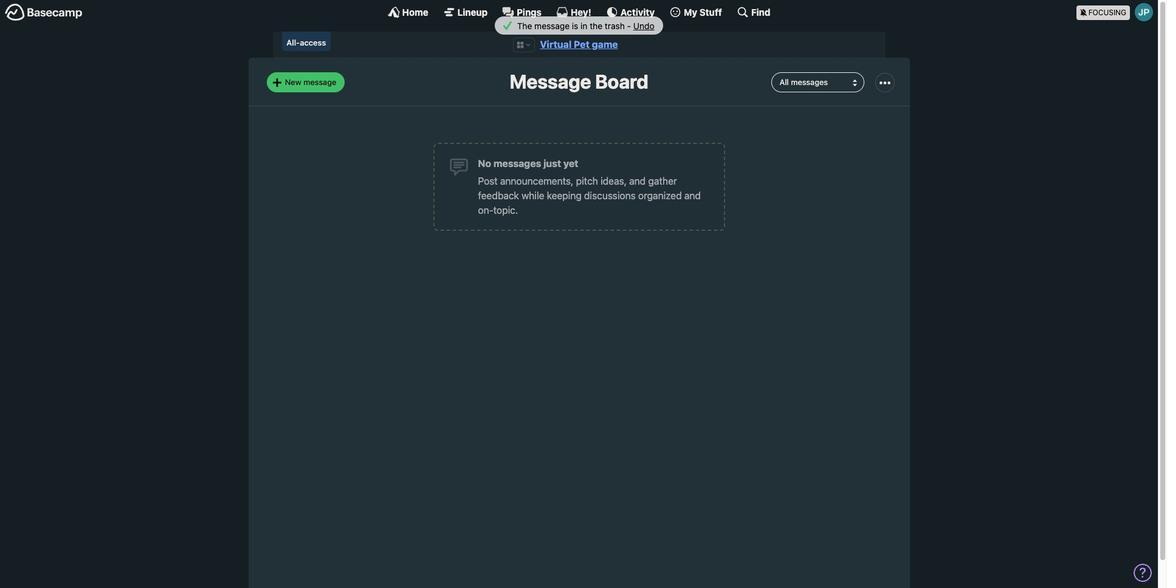 Task type: describe. For each thing, give the bounding box(es) containing it.
all-access
[[287, 38, 326, 47]]

hey! button
[[556, 6, 591, 18]]

virtual pet game
[[540, 39, 618, 50]]

ideas,
[[601, 176, 627, 186]]

lineup link
[[443, 6, 488, 18]]

1 horizontal spatial and
[[684, 190, 701, 201]]

activity link
[[606, 6, 655, 18]]

while
[[522, 190, 544, 201]]

game
[[592, 39, 618, 50]]

is
[[572, 20, 578, 31]]

trash
[[605, 20, 625, 31]]

my stuff
[[684, 6, 722, 17]]

all-
[[287, 38, 300, 47]]

virtual
[[540, 39, 572, 50]]

organized
[[638, 190, 682, 201]]

my
[[684, 6, 697, 17]]

hey!
[[571, 6, 591, 17]]

keeping
[[547, 190, 582, 201]]

new message link
[[267, 73, 345, 92]]

access
[[300, 38, 326, 47]]

post
[[478, 176, 498, 186]]

messages
[[494, 158, 541, 169]]

the message is in the trash - undo
[[515, 20, 655, 31]]

discussions
[[584, 190, 636, 201]]

the
[[590, 20, 603, 31]]

find button
[[737, 6, 770, 18]]

pings button
[[502, 6, 542, 18]]

home link
[[388, 6, 428, 18]]



Task type: vqa. For each thing, say whether or not it's contained in the screenshot.
message associated with New
yes



Task type: locate. For each thing, give the bounding box(es) containing it.
0 vertical spatial and
[[629, 176, 646, 186]]

undo
[[633, 20, 655, 31]]

alert
[[0, 16, 1158, 35]]

message
[[510, 70, 591, 93]]

0 vertical spatial message
[[534, 20, 570, 31]]

message board
[[510, 70, 648, 93]]

post announcements, pitch ideas, and gather feedback while keeping discussions organized and on-topic.
[[478, 176, 701, 216]]

gather
[[648, 176, 677, 186]]

message right new
[[303, 77, 336, 87]]

no
[[478, 158, 491, 169]]

virtual pet game link
[[540, 39, 618, 50]]

the
[[517, 20, 532, 31]]

breadcrumb element
[[273, 32, 885, 58]]

switch accounts image
[[5, 3, 83, 22]]

pet
[[574, 39, 590, 50]]

board
[[595, 70, 648, 93]]

and right organized
[[684, 190, 701, 201]]

pings
[[517, 6, 542, 17]]

message inside new message link
[[303, 77, 336, 87]]

new
[[285, 77, 301, 87]]

message up virtual
[[534, 20, 570, 31]]

all-access element
[[282, 32, 331, 51]]

and
[[629, 176, 646, 186], [684, 190, 701, 201]]

feedback
[[478, 190, 519, 201]]

in
[[581, 20, 588, 31]]

message for new
[[303, 77, 336, 87]]

and right ideas,
[[629, 176, 646, 186]]

1 vertical spatial and
[[684, 190, 701, 201]]

undo link
[[633, 20, 655, 31]]

find
[[751, 6, 770, 17]]

topic.
[[493, 205, 518, 216]]

focusing
[[1089, 8, 1126, 17]]

lineup
[[458, 6, 488, 17]]

0 horizontal spatial and
[[629, 176, 646, 186]]

1 horizontal spatial message
[[534, 20, 570, 31]]

new message
[[285, 77, 336, 87]]

focusing button
[[1076, 0, 1158, 24]]

main element
[[0, 0, 1158, 24]]

message for the
[[534, 20, 570, 31]]

1 vertical spatial message
[[303, 77, 336, 87]]

just
[[544, 158, 561, 169]]

announcements,
[[500, 176, 574, 186]]

home
[[402, 6, 428, 17]]

activity
[[621, 6, 655, 17]]

my stuff button
[[669, 6, 722, 18]]

-
[[627, 20, 631, 31]]

alert containing the message is in the trash -
[[0, 16, 1158, 35]]

0 horizontal spatial message
[[303, 77, 336, 87]]

yet
[[564, 158, 578, 169]]

stuff
[[700, 6, 722, 17]]

message
[[534, 20, 570, 31], [303, 77, 336, 87]]

no messages just yet
[[478, 158, 578, 169]]

james peterson image
[[1135, 3, 1153, 21]]

pitch
[[576, 176, 598, 186]]

message inside alert
[[534, 20, 570, 31]]

on-
[[478, 205, 493, 216]]



